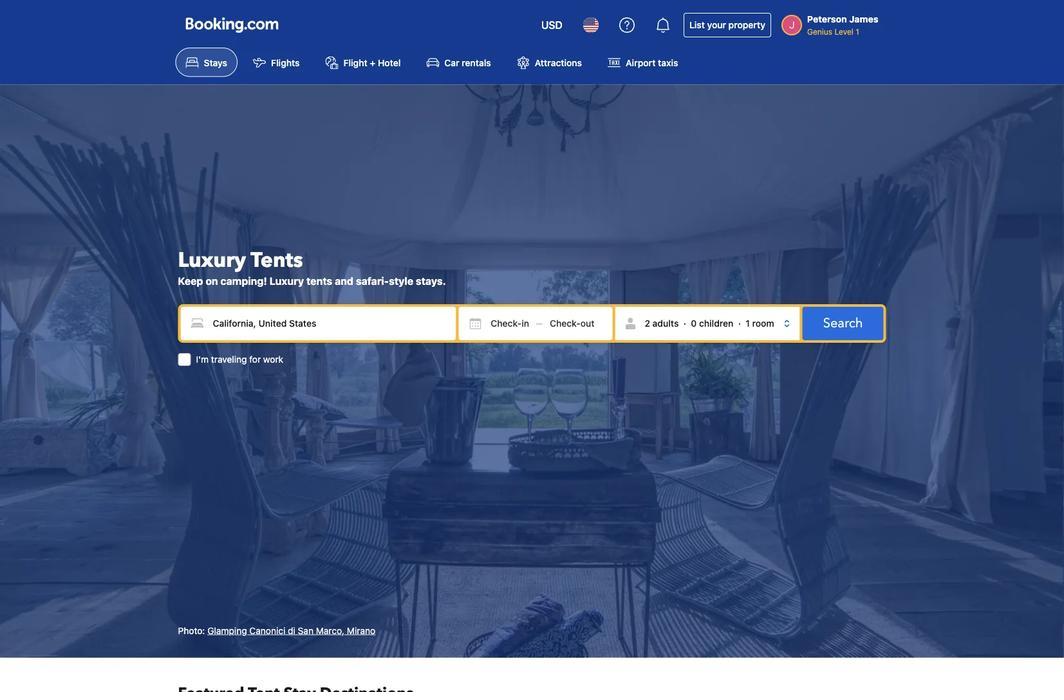 Task type: vqa. For each thing, say whether or not it's contained in the screenshot.
"9" "button"
no



Task type: describe. For each thing, give the bounding box(es) containing it.
0
[[691, 318, 697, 329]]

marco,
[[316, 626, 344, 636]]

property
[[729, 20, 765, 30]]

work
[[263, 354, 283, 365]]

flight
[[343, 57, 367, 68]]

your
[[707, 20, 726, 30]]

airport taxis link
[[597, 48, 688, 77]]

children
[[699, 318, 733, 329]]

traveling
[[211, 354, 247, 365]]

1 vertical spatial luxury
[[269, 275, 304, 287]]

usd
[[541, 19, 563, 31]]

for
[[249, 354, 261, 365]]

photo: glamping canonici di san marco, mirano
[[178, 626, 375, 636]]

check- for out
[[550, 318, 581, 329]]

airport
[[626, 57, 656, 68]]

adults
[[653, 318, 679, 329]]

airport taxis
[[626, 57, 678, 68]]

1 inside peterson james genius level 1
[[856, 27, 859, 36]]

2 · from the left
[[738, 318, 741, 329]]

room
[[752, 318, 774, 329]]

Type your destination search field
[[181, 307, 456, 340]]

check-in
[[491, 318, 529, 329]]

flight + hotel link
[[315, 48, 411, 77]]

peterson james genius level 1
[[807, 14, 878, 36]]

none search field containing search
[[178, 304, 886, 366]]

flights link
[[243, 48, 310, 77]]

hotel
[[378, 57, 401, 68]]

level
[[835, 27, 853, 36]]

mirano
[[347, 626, 375, 636]]

james
[[849, 14, 878, 24]]

svg image
[[469, 317, 482, 330]]

list
[[689, 20, 705, 30]]

car
[[444, 57, 459, 68]]

list your property
[[689, 20, 765, 30]]

list your property link
[[684, 13, 771, 37]]

san
[[298, 626, 314, 636]]

on
[[206, 275, 218, 287]]

search
[[823, 315, 863, 332]]

2
[[645, 318, 650, 329]]

photo:
[[178, 626, 205, 636]]

booking.com online hotel reservations image
[[186, 17, 278, 33]]

genius
[[807, 27, 832, 36]]

usd button
[[534, 10, 570, 41]]

i'm traveling for work
[[196, 354, 283, 365]]

svg image
[[550, 317, 563, 330]]

glamping canonici di san marco, mirano link
[[207, 626, 375, 636]]



Task type: locate. For each thing, give the bounding box(es) containing it.
1 horizontal spatial check-
[[550, 318, 581, 329]]

1 inside "search box"
[[746, 318, 750, 329]]

stays.
[[416, 275, 446, 287]]

1 horizontal spatial +
[[573, 309, 579, 319]]

check- right in
[[550, 318, 581, 329]]

1
[[856, 27, 859, 36], [746, 318, 750, 329]]

2 check- from the left
[[550, 318, 581, 329]]

taxis
[[658, 57, 678, 68]]

peterson
[[807, 14, 847, 24]]

check-out
[[550, 318, 595, 329]]

canonici
[[249, 626, 285, 636]]

· left 0
[[684, 318, 686, 329]]

style
[[389, 275, 413, 287]]

i'm
[[196, 354, 209, 365]]

0 vertical spatial luxury
[[178, 246, 246, 274]]

camping!
[[220, 275, 267, 287]]

0 horizontal spatial +
[[370, 57, 375, 68]]

in
[[522, 318, 529, 329]]

+ left out
[[573, 309, 579, 319]]

None search field
[[178, 304, 886, 366]]

1 vertical spatial +
[[573, 309, 579, 319]]

attractions link
[[506, 48, 592, 77]]

· right children
[[738, 318, 741, 329]]

and
[[335, 275, 353, 287]]

stays
[[204, 57, 227, 68]]

flight + hotel
[[343, 57, 401, 68]]

search button
[[803, 307, 884, 340]]

check- right svg icon on the top left of page
[[491, 318, 522, 329]]

car rentals
[[444, 57, 491, 68]]

check-
[[491, 318, 522, 329], [550, 318, 581, 329]]

luxury down tents
[[269, 275, 304, 287]]

1 · from the left
[[684, 318, 686, 329]]

1 horizontal spatial ·
[[738, 318, 741, 329]]

di
[[288, 626, 295, 636]]

2 adults · 0 children · 1 room
[[645, 318, 774, 329]]

attractions
[[535, 57, 582, 68]]

tents
[[251, 246, 303, 274]]

rentals
[[462, 57, 491, 68]]

0 horizontal spatial ·
[[684, 318, 686, 329]]

+ left hotel
[[370, 57, 375, 68]]

glamping
[[207, 626, 247, 636]]

1 horizontal spatial luxury
[[269, 275, 304, 287]]

1 horizontal spatial 1
[[856, 27, 859, 36]]

luxury
[[178, 246, 246, 274], [269, 275, 304, 287]]

luxury up on
[[178, 246, 246, 274]]

1 vertical spatial 1
[[746, 318, 750, 329]]

car rentals link
[[416, 48, 501, 77]]

luxury tents keep on camping! luxury tents and safari-style stays.
[[178, 246, 446, 287]]

1 right level
[[856, 27, 859, 36]]

1 left room
[[746, 318, 750, 329]]

out
[[581, 318, 595, 329]]

check- for in
[[491, 318, 522, 329]]

flights
[[271, 57, 300, 68]]

0 horizontal spatial 1
[[746, 318, 750, 329]]

keep
[[178, 275, 203, 287]]

safari-
[[356, 275, 389, 287]]

tents
[[306, 275, 332, 287]]

1 check- from the left
[[491, 318, 522, 329]]

+ inside flight + hotel link
[[370, 57, 375, 68]]

0 horizontal spatial luxury
[[178, 246, 246, 274]]

stays link
[[175, 48, 238, 77]]

0 vertical spatial +
[[370, 57, 375, 68]]

·
[[684, 318, 686, 329], [738, 318, 741, 329]]

+
[[370, 57, 375, 68], [573, 309, 579, 319]]

0 horizontal spatial check-
[[491, 318, 522, 329]]

0 vertical spatial 1
[[856, 27, 859, 36]]



